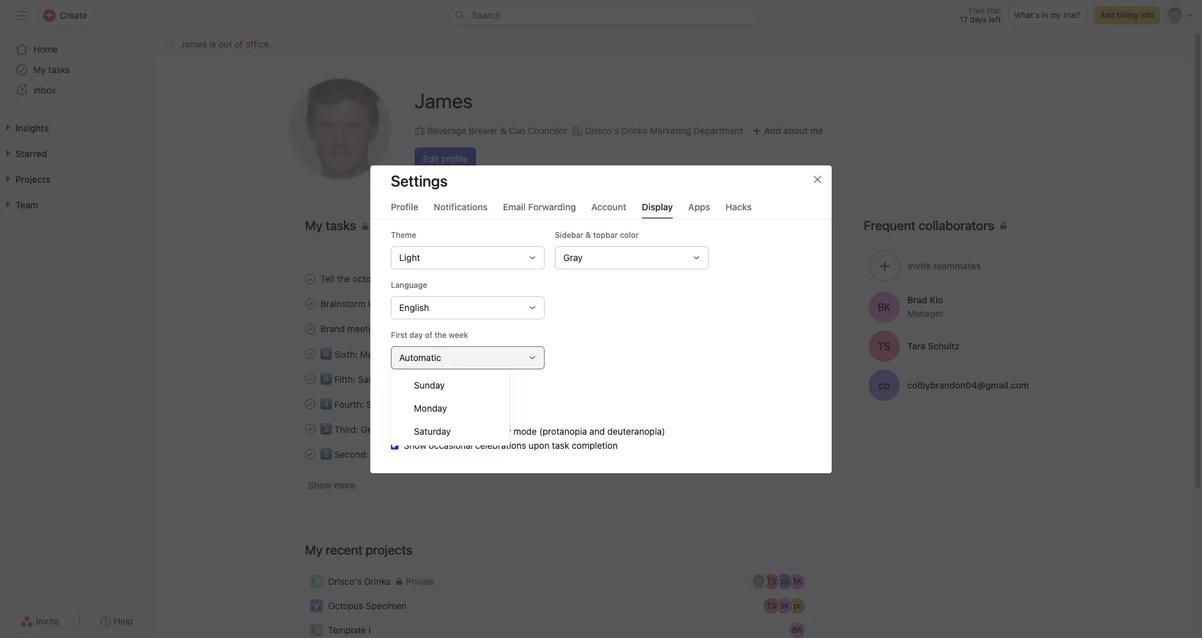 Task type: vqa. For each thing, say whether or not it's contained in the screenshot.
the leftmost of
yes



Task type: locate. For each thing, give the bounding box(es) containing it.
Show occasional celebrations upon task completion checkbox
[[391, 441, 399, 449]]

apps button
[[689, 201, 711, 218]]

0 vertical spatial my
[[33, 64, 46, 75]]

0 vertical spatial mode
[[473, 411, 496, 422]]

1 vertical spatial show
[[404, 440, 427, 450]]

color up gray dropdown button
[[620, 230, 639, 240]]

1 completed checkbox from the top
[[303, 271, 318, 286]]

marketing left department at the top
[[650, 125, 692, 136]]

search list box
[[450, 5, 758, 26]]

second:
[[335, 449, 369, 460]]

manageable
[[407, 349, 458, 360]]

show inside button
[[308, 480, 332, 491]]

1 horizontal spatial my
[[305, 542, 323, 557]]

of right out
[[235, 38, 243, 49]]

0 vertical spatial james
[[180, 38, 207, 49]]

on
[[387, 399, 398, 410]]

you
[[389, 273, 404, 284], [496, 449, 511, 460]]

completed checkbox for 6️⃣
[[303, 346, 318, 361]]

profile button
[[391, 201, 419, 218]]

1 enable from the top
[[404, 411, 432, 422]]

show
[[404, 397, 427, 408], [404, 440, 427, 450], [308, 480, 332, 491]]

0 vertical spatial drisco's
[[586, 125, 619, 136]]

template i
[[328, 625, 371, 635]]

theme
[[391, 230, 417, 240]]

completed checkbox left 3️⃣
[[303, 421, 318, 436]]

1 horizontal spatial work
[[467, 399, 487, 410]]

monday link
[[391, 396, 510, 419]]

& left can
[[501, 125, 507, 136]]

3 completed image from the top
[[303, 346, 318, 361]]

1 vertical spatial add
[[765, 125, 782, 136]]

1 horizontal spatial you
[[496, 449, 511, 460]]

drinks for drisco's drinks
[[365, 576, 391, 587]]

in left asana
[[470, 374, 477, 385]]

show left more
[[308, 480, 332, 491]]

4️⃣
[[321, 399, 332, 410]]

close image
[[813, 174, 823, 184]]

bk left 'pr'
[[780, 601, 790, 610]]

that's
[[434, 449, 458, 460]]

Completed checkbox
[[303, 271, 318, 286], [303, 296, 318, 311], [303, 321, 318, 336], [303, 346, 318, 361], [303, 371, 318, 386], [303, 421, 318, 436], [303, 446, 318, 461]]

show more
[[308, 480, 356, 491]]

what's in my trial? button
[[1009, 6, 1088, 24]]

completed image left 5️⃣
[[303, 371, 318, 386]]

0 vertical spatial drinks
[[622, 125, 648, 136]]

completed image
[[303, 321, 318, 336], [303, 396, 318, 411], [303, 421, 318, 436], [303, 446, 318, 461]]

add
[[1101, 10, 1115, 20], [765, 125, 782, 136]]

of right top
[[416, 399, 425, 410]]

add inside add billing info button
[[1101, 10, 1115, 20]]

the right find
[[391, 449, 404, 460]]

0 horizontal spatial in
[[470, 374, 477, 385]]

0 vertical spatial show
[[404, 397, 427, 408]]

1 horizontal spatial james
[[415, 88, 473, 113]]

for
[[482, 449, 493, 460]]

work down first
[[385, 349, 405, 360]]

completed image left brand
[[303, 321, 318, 336]]

1 horizontal spatial co
[[879, 379, 891, 391]]

notifications button
[[434, 201, 488, 218]]

show task row numbers enable compact mode enable color blind friendly mode (protanopia and deuteranopia)
[[404, 397, 666, 436]]

tell the octopus you love them
[[321, 273, 447, 284]]

0 vertical spatial color
[[620, 230, 639, 240]]

0 horizontal spatial mode
[[473, 411, 496, 422]]

blind
[[458, 425, 478, 436]]

color up 'occasional'
[[434, 425, 455, 436]]

completed checkbox for 3️⃣
[[303, 421, 318, 436]]

the left week
[[435, 330, 447, 340]]

3️⃣ third: get organized with sections
[[321, 424, 476, 435]]

0 vertical spatial &
[[501, 125, 507, 136]]

in inside button
[[1043, 10, 1049, 20]]

1 horizontal spatial drisco's
[[586, 125, 619, 136]]

show right show occasional celebrations upon task completion option at the bottom left of the page
[[404, 440, 427, 450]]

completed image left the brainstorm
[[303, 296, 318, 311]]

completion
[[572, 440, 618, 450]]

1 horizontal spatial drinks
[[622, 125, 648, 136]]

4 completed checkbox from the top
[[303, 346, 318, 361]]

add for add billing info
[[1101, 10, 1115, 20]]

1 vertical spatial drinks
[[365, 576, 391, 587]]

0 horizontal spatial with
[[384, 323, 401, 334]]

collaborating
[[414, 374, 467, 385]]

1 vertical spatial mode
[[514, 425, 537, 436]]

0 horizontal spatial drisco's
[[328, 576, 362, 587]]

third:
[[335, 424, 359, 435]]

of right day
[[425, 330, 433, 340]]

add left billing
[[1101, 10, 1115, 20]]

completed checkbox left the brainstorm
[[303, 296, 318, 311]]

1 vertical spatial with
[[422, 424, 439, 435]]

brewer
[[469, 125, 498, 136]]

apps
[[689, 201, 711, 212]]

1 vertical spatial you
[[496, 449, 511, 460]]

template
[[328, 625, 366, 635]]

1 vertical spatial james
[[415, 88, 473, 113]]

private
[[406, 576, 435, 587]]

1 completed image from the top
[[303, 321, 318, 336]]

drisco's for drisco's drinks marketing department
[[586, 125, 619, 136]]

invite
[[36, 616, 59, 626]]

2 vertical spatial show
[[308, 480, 332, 491]]

drinks for drisco's drinks marketing department
[[622, 125, 648, 136]]

0 vertical spatial of
[[235, 38, 243, 49]]

add inside add about me button
[[765, 125, 782, 136]]

light button
[[391, 246, 545, 269]]

0 horizontal spatial james
[[180, 38, 207, 49]]

1 horizontal spatial of
[[416, 399, 425, 410]]

octopus specimen
[[328, 600, 407, 611]]

octopus
[[328, 600, 364, 611]]

2️⃣
[[321, 449, 332, 460]]

bk left brad klo manager
[[878, 301, 891, 313]]

0 horizontal spatial task
[[429, 397, 447, 408]]

6 completed checkbox from the top
[[303, 421, 318, 436]]

tasks
[[48, 64, 70, 75]]

1 vertical spatial enable
[[404, 425, 432, 436]]

0 vertical spatial task
[[429, 397, 447, 408]]

0 vertical spatial you
[[389, 273, 404, 284]]

edit profile button
[[415, 147, 476, 170]]

numbers
[[466, 397, 503, 408]]

show down advanced
[[404, 397, 427, 408]]

2️⃣ second: find the layout that's right for you
[[321, 449, 511, 460]]

2 vertical spatial ts
[[767, 601, 777, 610]]

drisco's right councilor
[[586, 125, 619, 136]]

asana
[[480, 374, 505, 385]]

1 vertical spatial work
[[467, 399, 487, 410]]

octopus
[[353, 273, 387, 284]]

enable down top
[[404, 411, 432, 422]]

1 vertical spatial drisco's
[[328, 576, 362, 587]]

the for with
[[403, 323, 417, 334]]

enable up 'layout'
[[404, 425, 432, 436]]

saturday link
[[391, 419, 510, 442]]

rocket image
[[313, 602, 321, 610]]

0 vertical spatial in
[[1043, 10, 1049, 20]]

deuteranopia)
[[608, 425, 666, 436]]

completed image left 6️⃣
[[303, 346, 318, 361]]

completed checkbox left 5️⃣
[[303, 371, 318, 386]]

2 completed image from the top
[[303, 396, 318, 411]]

top
[[400, 399, 414, 410]]

5 completed checkbox from the top
[[303, 371, 318, 386]]

mode down numbers
[[473, 411, 496, 422]]

completed image for tell
[[303, 271, 318, 286]]

my
[[33, 64, 46, 75], [305, 542, 323, 557]]

you left love
[[389, 273, 404, 284]]

1 horizontal spatial add
[[1101, 10, 1115, 20]]

james up the beverage
[[415, 88, 473, 113]]

3 completed image from the top
[[303, 421, 318, 436]]

show inside show task row numbers enable compact mode enable color blind friendly mode (protanopia and deuteranopia)
[[404, 397, 427, 408]]

james for james is out of office.
[[180, 38, 207, 49]]

0 horizontal spatial co
[[780, 576, 789, 586]]

0 horizontal spatial drinks
[[365, 576, 391, 587]]

of
[[235, 38, 243, 49], [425, 330, 433, 340], [416, 399, 425, 410]]

2 enable from the top
[[404, 425, 432, 436]]

billing
[[1118, 10, 1139, 20]]

global element
[[0, 31, 154, 108]]

beverage
[[428, 125, 467, 136]]

0 horizontal spatial &
[[501, 125, 507, 136]]

my for my tasks
[[33, 64, 46, 75]]

the for of
[[435, 330, 447, 340]]

color inside show task row numbers enable compact mode enable color blind friendly mode (protanopia and deuteranopia)
[[434, 425, 455, 436]]

time
[[381, 374, 399, 385]]

by
[[401, 374, 411, 385]]

completed image for brand
[[303, 321, 318, 336]]

completed checkbox left tell
[[303, 271, 318, 286]]

task left row
[[429, 397, 447, 408]]

work right row
[[467, 399, 487, 410]]

ts
[[879, 340, 891, 352], [767, 576, 777, 586], [767, 601, 777, 610]]

brainstorm california cola flavors
[[321, 298, 459, 309]]

the down 'english'
[[403, 323, 417, 334]]

mode up upon
[[514, 425, 537, 436]]

show occasional celebrations upon task completion
[[404, 440, 618, 450]]

my left tasks
[[33, 64, 46, 75]]

my up list icon
[[305, 542, 323, 557]]

list image
[[313, 578, 321, 585]]

1 horizontal spatial marketing
[[650, 125, 692, 136]]

completed image left the 2️⃣
[[303, 446, 318, 461]]

1 horizontal spatial color
[[620, 230, 639, 240]]

1 vertical spatial task
[[552, 440, 570, 450]]

1 vertical spatial color
[[434, 425, 455, 436]]

completed image left 3️⃣
[[303, 421, 318, 436]]

4 completed image from the top
[[303, 371, 318, 386]]

my tasks
[[33, 64, 70, 75]]

show for show more
[[308, 480, 332, 491]]

0 horizontal spatial ja
[[323, 108, 358, 150]]

home
[[33, 44, 58, 55]]

completed image left tell
[[303, 271, 318, 286]]

my for my recent projects
[[305, 542, 323, 557]]

my recent projects
[[305, 542, 413, 557]]

1 vertical spatial in
[[470, 374, 477, 385]]

manager
[[908, 307, 944, 318]]

mode
[[473, 411, 496, 422], [514, 425, 537, 436]]

get
[[361, 424, 376, 435]]

marketing down "flavors"
[[419, 323, 460, 334]]

and
[[590, 425, 605, 436]]

task down (protanopia
[[552, 440, 570, 450]]

add billing info button
[[1095, 6, 1161, 24]]

in left my
[[1043, 10, 1049, 20]]

drisco's drinks marketing department
[[586, 125, 744, 136]]

task inside show task row numbers enable compact mode enable color blind friendly mode (protanopia and deuteranopia)
[[429, 397, 447, 408]]

1 horizontal spatial ja
[[755, 576, 763, 586]]

0 horizontal spatial color
[[434, 425, 455, 436]]

0 horizontal spatial marketing
[[419, 323, 460, 334]]

1 vertical spatial of
[[425, 330, 433, 340]]

add left about
[[765, 125, 782, 136]]

with down monday at the left bottom of the page
[[422, 424, 439, 435]]

2 completed image from the top
[[303, 296, 318, 311]]

drisco's up octopus at left bottom
[[328, 576, 362, 587]]

& left the topbar at top
[[586, 230, 592, 240]]

0 vertical spatial enable
[[404, 411, 432, 422]]

james is out of office.
[[180, 38, 272, 49]]

show for show occasional celebrations upon task completion
[[404, 440, 427, 450]]

james left is
[[180, 38, 207, 49]]

1 vertical spatial ts
[[767, 576, 777, 586]]

completed checkbox left 6️⃣
[[303, 346, 318, 361]]

hide sidebar image
[[17, 10, 27, 21]]

completed image
[[303, 271, 318, 286], [303, 296, 318, 311], [303, 346, 318, 361], [303, 371, 318, 386]]

ja
[[323, 108, 358, 150], [755, 576, 763, 586]]

invite button
[[12, 610, 67, 633]]

my inside 'link'
[[33, 64, 46, 75]]

completed checkbox left the 2️⃣
[[303, 446, 318, 461]]

bk up 'pr'
[[793, 576, 803, 586]]

team
[[463, 323, 484, 334]]

completed image left 4️⃣
[[303, 396, 318, 411]]

email forwarding
[[503, 201, 576, 212]]

sidebar & topbar color
[[555, 230, 639, 240]]

you right for
[[496, 449, 511, 460]]

beverage brewer & can councilor
[[428, 125, 568, 136]]

6️⃣
[[321, 349, 332, 360]]

frequent collaborators
[[864, 218, 995, 233]]

1 horizontal spatial mode
[[514, 425, 537, 436]]

0 horizontal spatial add
[[765, 125, 782, 136]]

color
[[620, 230, 639, 240], [434, 425, 455, 436]]

marketing
[[650, 125, 692, 136], [419, 323, 460, 334]]

saturday
[[414, 425, 451, 436]]

0 horizontal spatial of
[[235, 38, 243, 49]]

0 vertical spatial ja
[[323, 108, 358, 150]]

1 completed image from the top
[[303, 271, 318, 286]]

1 horizontal spatial &
[[586, 230, 592, 240]]

with left day
[[384, 323, 401, 334]]

bk down 'pr'
[[793, 625, 803, 635]]

flavors
[[431, 298, 459, 309]]

0 horizontal spatial work
[[385, 349, 405, 360]]

options
[[430, 380, 458, 390]]

sunday
[[414, 379, 445, 390]]

1 horizontal spatial in
[[1043, 10, 1049, 20]]

completed checkbox left brand
[[303, 321, 318, 336]]

0 horizontal spatial my
[[33, 64, 46, 75]]

4 completed image from the top
[[303, 446, 318, 461]]

7 completed checkbox from the top
[[303, 446, 318, 461]]

2 completed checkbox from the top
[[303, 296, 318, 311]]

1 vertical spatial my
[[305, 542, 323, 557]]

work
[[385, 349, 405, 360], [467, 399, 487, 410]]

5️⃣
[[321, 374, 332, 385]]

3 completed checkbox from the top
[[303, 321, 318, 336]]

1 vertical spatial marketing
[[419, 323, 460, 334]]

0 vertical spatial add
[[1101, 10, 1115, 20]]



Task type: describe. For each thing, give the bounding box(es) containing it.
free
[[970, 6, 986, 15]]

home link
[[8, 39, 146, 60]]

search
[[472, 10, 501, 21]]

1 vertical spatial ja
[[755, 576, 763, 586]]

sidebar
[[555, 230, 584, 240]]

topbar
[[594, 230, 618, 240]]

incoming
[[427, 399, 465, 410]]

add billing info
[[1101, 10, 1155, 20]]

first day of the week
[[391, 330, 468, 340]]

ja button
[[289, 78, 392, 180]]

0 vertical spatial ts
[[879, 340, 891, 352]]

sunday link
[[391, 373, 510, 396]]

trial?
[[1064, 10, 1082, 20]]

james for james
[[415, 88, 473, 113]]

gray button
[[555, 246, 709, 269]]

brand
[[321, 323, 345, 334]]

completed image for 3️⃣
[[303, 421, 318, 436]]

drisco's for drisco's drinks
[[328, 576, 362, 587]]

tara schultz
[[908, 340, 960, 351]]

show for show task row numbers enable compact mode enable color blind friendly mode (protanopia and deuteranopia)
[[404, 397, 427, 408]]

friendly
[[480, 425, 511, 436]]

free trial 17 days left
[[960, 6, 1002, 24]]

days
[[971, 15, 987, 24]]

me
[[811, 125, 824, 136]]

email forwarding button
[[503, 201, 576, 218]]

add for add about me
[[765, 125, 782, 136]]

ja inside "ja" button
[[323, 108, 358, 150]]

cola
[[410, 298, 428, 309]]

completed image for 5️⃣
[[303, 371, 318, 386]]

department
[[694, 125, 744, 136]]

edit
[[423, 153, 439, 164]]

advanced
[[391, 380, 428, 390]]

what's
[[1015, 10, 1040, 20]]

california
[[368, 298, 407, 309]]

3️⃣
[[321, 424, 332, 435]]

drisco's drinks
[[328, 576, 391, 587]]

list image
[[313, 626, 321, 634]]

colbybrandon04@gmail.com
[[908, 379, 1030, 390]]

2 horizontal spatial of
[[425, 330, 433, 340]]

week
[[449, 330, 468, 340]]

0 horizontal spatial you
[[389, 273, 404, 284]]

office.
[[245, 38, 272, 49]]

1 horizontal spatial task
[[552, 440, 570, 450]]

fourth:
[[335, 399, 364, 410]]

sections
[[441, 424, 476, 435]]

english
[[399, 302, 429, 313]]

find
[[371, 449, 389, 460]]

completed image for 2️⃣
[[303, 446, 318, 461]]

account button
[[592, 201, 627, 218]]

completed image for 6️⃣
[[303, 346, 318, 361]]

display
[[642, 201, 673, 212]]

completed image for brainstorm
[[303, 296, 318, 311]]

recent projects
[[326, 542, 413, 557]]

ts for bk
[[767, 576, 777, 586]]

occasional
[[429, 440, 473, 450]]

first
[[391, 330, 408, 340]]

the right tell
[[337, 273, 351, 284]]

out
[[219, 38, 232, 49]]

completed checkbox for brand
[[303, 321, 318, 336]]

brand meeting with the marketing team
[[321, 323, 484, 334]]

advanced options
[[391, 380, 458, 390]]

my
[[1051, 10, 1062, 20]]

what's in my trial?
[[1015, 10, 1082, 20]]

layout
[[407, 449, 432, 460]]

add about me
[[765, 125, 824, 136]]

add about me button
[[749, 119, 827, 142]]

day
[[410, 330, 423, 340]]

inbox link
[[8, 80, 146, 101]]

inbox
[[33, 85, 56, 96]]

completed checkbox for 2️⃣
[[303, 446, 318, 461]]

0 vertical spatial marketing
[[650, 125, 692, 136]]

can
[[509, 125, 526, 136]]

specimen
[[366, 600, 407, 611]]

forwarding
[[529, 201, 576, 212]]

1 vertical spatial &
[[586, 230, 592, 240]]

fifth:
[[335, 374, 356, 385]]

0 vertical spatial with
[[384, 323, 401, 334]]

is
[[210, 38, 216, 49]]

automatic button
[[391, 346, 545, 369]]

0 vertical spatial work
[[385, 349, 405, 360]]

0 vertical spatial co
[[879, 379, 891, 391]]

save
[[358, 374, 378, 385]]

Completed checkbox
[[303, 396, 318, 411]]

display button
[[642, 201, 673, 218]]

2 vertical spatial of
[[416, 399, 425, 410]]

light
[[399, 252, 420, 263]]

(protanopia
[[540, 425, 587, 436]]

ts for pr
[[767, 601, 777, 610]]

the for find
[[391, 449, 404, 460]]

celebrations
[[476, 440, 527, 450]]

6️⃣ sixth: make work manageable
[[321, 349, 458, 360]]

language
[[391, 280, 428, 290]]

organized
[[378, 424, 419, 435]]

search button
[[450, 5, 758, 26]]

completed checkbox for 5️⃣
[[303, 371, 318, 386]]

tell
[[321, 273, 335, 284]]

right
[[460, 449, 479, 460]]

compact
[[434, 411, 471, 422]]

5️⃣ fifth: save time by collaborating in asana
[[321, 374, 505, 385]]

brad klo manager
[[908, 294, 944, 318]]

1 horizontal spatial with
[[422, 424, 439, 435]]

email
[[503, 201, 526, 212]]

completed checkbox for tell
[[303, 271, 318, 286]]

pr
[[794, 601, 802, 610]]

completed image for 4️⃣
[[303, 396, 318, 411]]

make
[[360, 349, 382, 360]]

1 vertical spatial co
[[780, 576, 789, 586]]

completed checkbox for brainstorm
[[303, 296, 318, 311]]



